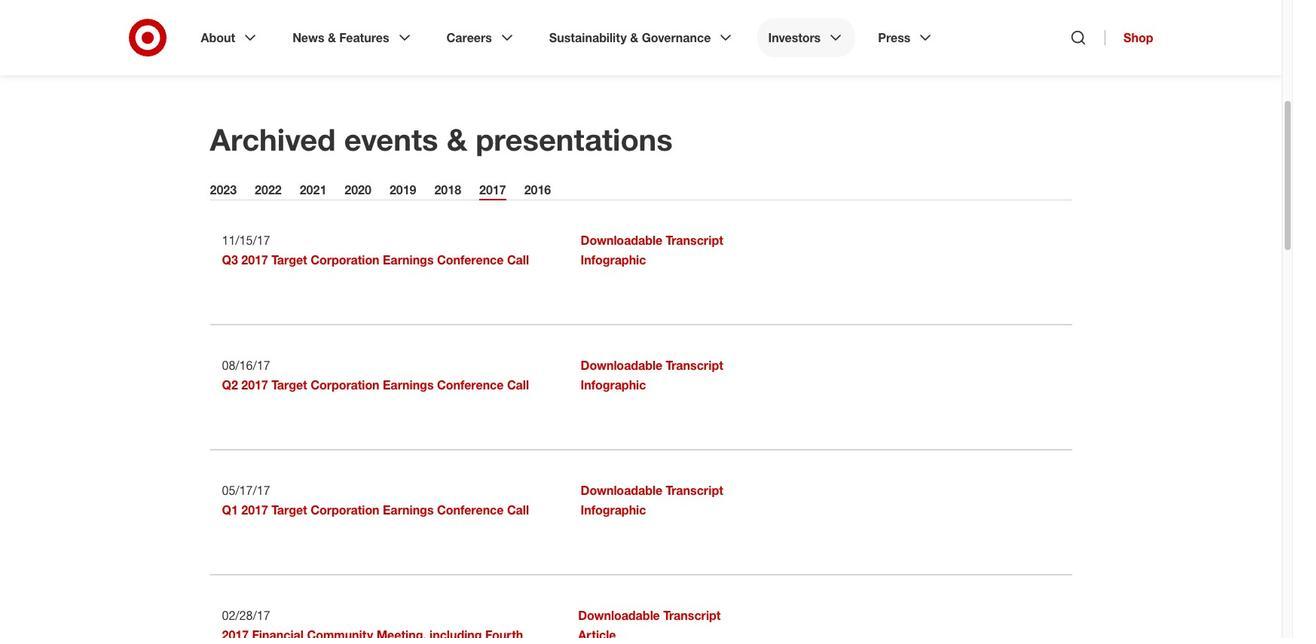 Task type: describe. For each thing, give the bounding box(es) containing it.
& for news
[[328, 30, 336, 45]]

shop link
[[1105, 30, 1154, 45]]

conference for q2 2017 target corporation earnings conference call
[[437, 378, 504, 393]]

downloadable transcript infographic for q1 2017 target corporation earnings conference call
[[581, 483, 723, 518]]

transcript for 08/16/17 q2 2017 target corporation earnings conference call
[[666, 358, 723, 373]]

2020
[[345, 182, 371, 197]]

2016
[[524, 182, 551, 197]]

2018
[[434, 182, 461, 197]]

q3 2017 target corporation earnings conference call link
[[222, 252, 529, 268]]

2017 for 05/17/17 q1 2017 target corporation earnings conference call
[[241, 503, 268, 518]]

2021
[[300, 182, 327, 197]]

sustainability
[[549, 30, 627, 45]]

news & features link
[[282, 18, 424, 57]]

call for 08/16/17 q2 2017 target corporation earnings conference call
[[507, 378, 529, 393]]

transcript for 05/17/17 q1 2017 target corporation earnings conference call
[[666, 483, 723, 498]]

target for 08/16/17
[[272, 378, 307, 393]]

1 horizontal spatial &
[[447, 121, 467, 158]]

infographic for 11/15/17 q3 2017 target corporation earnings conference call
[[581, 252, 646, 268]]

2020 link
[[345, 182, 371, 200]]

11/15/17 q3 2017 target corporation earnings conference call
[[222, 233, 529, 268]]

careers link
[[436, 18, 527, 57]]

features
[[339, 30, 389, 45]]

earnings for q2 2017 target corporation earnings conference call
[[383, 378, 434, 393]]

investors
[[768, 30, 821, 45]]

sustainability & governance link
[[539, 18, 746, 57]]

downloadable for 08/16/17 q2 2017 target corporation earnings conference call
[[581, 358, 663, 373]]

earnings for q3 2017 target corporation earnings conference call
[[383, 252, 434, 268]]

news & features
[[293, 30, 389, 45]]

08/16/17
[[222, 358, 270, 373]]

careers
[[447, 30, 492, 45]]

conference for q1 2017 target corporation earnings conference call
[[437, 503, 504, 518]]

press
[[878, 30, 911, 45]]

sustainability & governance
[[549, 30, 711, 45]]

2018 link
[[434, 182, 461, 200]]

target for 11/15/17
[[272, 252, 307, 268]]

downloadable transcript infographic for q2 2017 target corporation earnings conference call
[[581, 358, 723, 393]]

q1
[[222, 503, 238, 518]]

2023 link
[[210, 182, 237, 200]]

2017 inside archived events & presentations tab list
[[479, 182, 506, 197]]

2019 link
[[390, 182, 416, 200]]

downloadable transcript link for 08/16/17 q2 2017 target corporation earnings conference call
[[581, 358, 723, 373]]

archived
[[210, 121, 336, 158]]

2016 link
[[524, 182, 551, 200]]

downloadable transcript link for 11/15/17 q3 2017 target corporation earnings conference call
[[581, 233, 723, 248]]

downloadable for 11/15/17 q3 2017 target corporation earnings conference call
[[581, 233, 663, 248]]

infographic link for q2 2017 target corporation earnings conference call
[[581, 378, 646, 393]]

q3
[[222, 252, 238, 268]]

downloadable transcript link for 05/17/17 q1 2017 target corporation earnings conference call
[[581, 483, 723, 498]]

call for 05/17/17 q1 2017 target corporation earnings conference call
[[507, 503, 529, 518]]

conference for q3 2017 target corporation earnings conference call
[[437, 252, 504, 268]]



Task type: vqa. For each thing, say whether or not it's contained in the screenshot.
Learn more button corresponding to Weekly Ad Became More Sustainable
no



Task type: locate. For each thing, give the bounding box(es) containing it.
corporation for 05/17/17
[[311, 503, 380, 518]]

downloadable transcript infographic
[[581, 233, 723, 268], [581, 358, 723, 393], [581, 483, 723, 518]]

corporation inside 08/16/17 q2 2017 target corporation earnings conference call
[[311, 378, 380, 393]]

about link
[[190, 18, 270, 57]]

2 vertical spatial target
[[272, 503, 307, 518]]

corporation inside 05/17/17 q1 2017 target corporation earnings conference call
[[311, 503, 380, 518]]

earnings inside 11/15/17 q3 2017 target corporation earnings conference call
[[383, 252, 434, 268]]

call inside 08/16/17 q2 2017 target corporation earnings conference call
[[507, 378, 529, 393]]

2 vertical spatial corporation
[[311, 503, 380, 518]]

governance
[[642, 30, 711, 45]]

3 call from the top
[[507, 503, 529, 518]]

conference inside 08/16/17 q2 2017 target corporation earnings conference call
[[437, 378, 504, 393]]

1 infographic from the top
[[581, 252, 646, 268]]

2022 link
[[255, 182, 282, 200]]

0 vertical spatial call
[[507, 252, 529, 268]]

0 vertical spatial corporation
[[311, 252, 380, 268]]

target inside 05/17/17 q1 2017 target corporation earnings conference call
[[272, 503, 307, 518]]

2017 for 08/16/17 q2 2017 target corporation earnings conference call
[[241, 378, 268, 393]]

2 call from the top
[[507, 378, 529, 393]]

earnings
[[383, 252, 434, 268], [383, 378, 434, 393], [383, 503, 434, 518]]

1 vertical spatial corporation
[[311, 378, 380, 393]]

call inside 11/15/17 q3 2017 target corporation earnings conference call
[[507, 252, 529, 268]]

&
[[328, 30, 336, 45], [630, 30, 639, 45], [447, 121, 467, 158]]

2017 link
[[479, 182, 506, 200]]

3 target from the top
[[272, 503, 307, 518]]

3 corporation from the top
[[311, 503, 380, 518]]

0 vertical spatial infographic
[[581, 252, 646, 268]]

2017
[[479, 182, 506, 197], [241, 252, 268, 268], [241, 378, 268, 393], [241, 503, 268, 518]]

1 vertical spatial call
[[507, 378, 529, 393]]

events
[[344, 121, 438, 158]]

2017 left 2016
[[479, 182, 506, 197]]

transcript
[[666, 233, 723, 248], [666, 358, 723, 373], [666, 483, 723, 498], [663, 608, 721, 623]]

2 downloadable transcript infographic from the top
[[581, 358, 723, 393]]

corporation inside 11/15/17 q3 2017 target corporation earnings conference call
[[311, 252, 380, 268]]

1 vertical spatial downloadable transcript infographic
[[581, 358, 723, 393]]

infographic
[[581, 252, 646, 268], [581, 378, 646, 393], [581, 503, 646, 518]]

q1 2017 target corporation earnings conference call link
[[222, 503, 529, 518]]

1 infographic link from the top
[[581, 252, 646, 268]]

0 horizontal spatial &
[[328, 30, 336, 45]]

infographic for 05/17/17 q1 2017 target corporation earnings conference call
[[581, 503, 646, 518]]

infographic link for q3 2017 target corporation earnings conference call
[[581, 252, 646, 268]]

2017 inside 05/17/17 q1 2017 target corporation earnings conference call
[[241, 503, 268, 518]]

1 vertical spatial infographic
[[581, 378, 646, 393]]

& right "news" at the top left of page
[[328, 30, 336, 45]]

2017 down 08/16/17
[[241, 378, 268, 393]]

infographic link
[[581, 252, 646, 268], [581, 378, 646, 393], [581, 503, 646, 518]]

downloadable transcript infographic for q3 2017 target corporation earnings conference call
[[581, 233, 723, 268]]

1 vertical spatial infographic link
[[581, 378, 646, 393]]

02/28/17
[[222, 608, 270, 623]]

& left governance
[[630, 30, 639, 45]]

2 vertical spatial call
[[507, 503, 529, 518]]

0 vertical spatial infographic link
[[581, 252, 646, 268]]

archived events & presentations
[[210, 121, 673, 158]]

2017 inside 08/16/17 q2 2017 target corporation earnings conference call
[[241, 378, 268, 393]]

1 vertical spatial earnings
[[383, 378, 434, 393]]

0 vertical spatial conference
[[437, 252, 504, 268]]

transcript for 11/15/17 q3 2017 target corporation earnings conference call
[[666, 233, 723, 248]]

target
[[272, 252, 307, 268], [272, 378, 307, 393], [272, 503, 307, 518]]

conference inside 11/15/17 q3 2017 target corporation earnings conference call
[[437, 252, 504, 268]]

05/17/17 q1 2017 target corporation earnings conference call
[[222, 483, 529, 518]]

2021 link
[[300, 182, 327, 200]]

corporation for 11/15/17
[[311, 252, 380, 268]]

1 call from the top
[[507, 252, 529, 268]]

call inside 05/17/17 q1 2017 target corporation earnings conference call
[[507, 503, 529, 518]]

2 conference from the top
[[437, 378, 504, 393]]

3 infographic from the top
[[581, 503, 646, 518]]

news
[[293, 30, 324, 45]]

corporation for 08/16/17
[[311, 378, 380, 393]]

2022
[[255, 182, 282, 197]]

2023
[[210, 182, 237, 197]]

2 target from the top
[[272, 378, 307, 393]]

investors link
[[758, 18, 856, 57]]

q2
[[222, 378, 238, 393]]

2 corporation from the top
[[311, 378, 380, 393]]

1 target from the top
[[272, 252, 307, 268]]

& up 2018 at the top left
[[447, 121, 467, 158]]

1 downloadable transcript infographic from the top
[[581, 233, 723, 268]]

3 infographic link from the top
[[581, 503, 646, 518]]

2017 down 11/15/17
[[241, 252, 268, 268]]

conference inside 05/17/17 q1 2017 target corporation earnings conference call
[[437, 503, 504, 518]]

2017 inside 11/15/17 q3 2017 target corporation earnings conference call
[[241, 252, 268, 268]]

3 downloadable transcript infographic from the top
[[581, 483, 723, 518]]

2 horizontal spatial &
[[630, 30, 639, 45]]

downloadable transcript
[[578, 608, 721, 623]]

about
[[201, 30, 235, 45]]

2 infographic from the top
[[581, 378, 646, 393]]

infographic link for q1 2017 target corporation earnings conference call
[[581, 503, 646, 518]]

3 conference from the top
[[437, 503, 504, 518]]

1 corporation from the top
[[311, 252, 380, 268]]

2 earnings from the top
[[383, 378, 434, 393]]

call
[[507, 252, 529, 268], [507, 378, 529, 393], [507, 503, 529, 518]]

08/16/17 q2 2017 target corporation earnings conference call
[[222, 358, 529, 393]]

press link
[[868, 18, 945, 57]]

2 vertical spatial conference
[[437, 503, 504, 518]]

11/15/17
[[222, 233, 270, 248]]

downloadable for 05/17/17 q1 2017 target corporation earnings conference call
[[581, 483, 663, 498]]

target right q1
[[272, 503, 307, 518]]

earnings for q1 2017 target corporation earnings conference call
[[383, 503, 434, 518]]

2 vertical spatial downloadable transcript infographic
[[581, 483, 723, 518]]

target right 'q3'
[[272, 252, 307, 268]]

archived events & presentations tab list
[[210, 182, 1072, 200]]

presentations
[[476, 121, 673, 158]]

conference
[[437, 252, 504, 268], [437, 378, 504, 393], [437, 503, 504, 518]]

2 vertical spatial infographic
[[581, 503, 646, 518]]

2 vertical spatial earnings
[[383, 503, 434, 518]]

2019
[[390, 182, 416, 197]]

0 vertical spatial downloadable transcript infographic
[[581, 233, 723, 268]]

05/17/17
[[222, 483, 270, 498]]

earnings inside 05/17/17 q1 2017 target corporation earnings conference call
[[383, 503, 434, 518]]

0 vertical spatial earnings
[[383, 252, 434, 268]]

infographic for 08/16/17 q2 2017 target corporation earnings conference call
[[581, 378, 646, 393]]

corporation
[[311, 252, 380, 268], [311, 378, 380, 393], [311, 503, 380, 518]]

3 earnings from the top
[[383, 503, 434, 518]]

target inside 11/15/17 q3 2017 target corporation earnings conference call
[[272, 252, 307, 268]]

downloadable transcript link
[[581, 233, 723, 248], [581, 358, 723, 373], [581, 483, 723, 498], [578, 608, 721, 623]]

target right the q2
[[272, 378, 307, 393]]

target for 05/17/17
[[272, 503, 307, 518]]

1 vertical spatial target
[[272, 378, 307, 393]]

2017 down 05/17/17
[[241, 503, 268, 518]]

1 vertical spatial conference
[[437, 378, 504, 393]]

0 vertical spatial target
[[272, 252, 307, 268]]

2 infographic link from the top
[[581, 378, 646, 393]]

2017 for 11/15/17 q3 2017 target corporation earnings conference call
[[241, 252, 268, 268]]

earnings inside 08/16/17 q2 2017 target corporation earnings conference call
[[383, 378, 434, 393]]

2 vertical spatial infographic link
[[581, 503, 646, 518]]

1 conference from the top
[[437, 252, 504, 268]]

call for 11/15/17 q3 2017 target corporation earnings conference call
[[507, 252, 529, 268]]

1 earnings from the top
[[383, 252, 434, 268]]

downloadable
[[581, 233, 663, 248], [581, 358, 663, 373], [581, 483, 663, 498], [578, 608, 660, 623]]

& for sustainability
[[630, 30, 639, 45]]

q2 2017 target corporation earnings conference call link
[[222, 378, 529, 393]]

shop
[[1124, 30, 1154, 45]]

target inside 08/16/17 q2 2017 target corporation earnings conference call
[[272, 378, 307, 393]]



